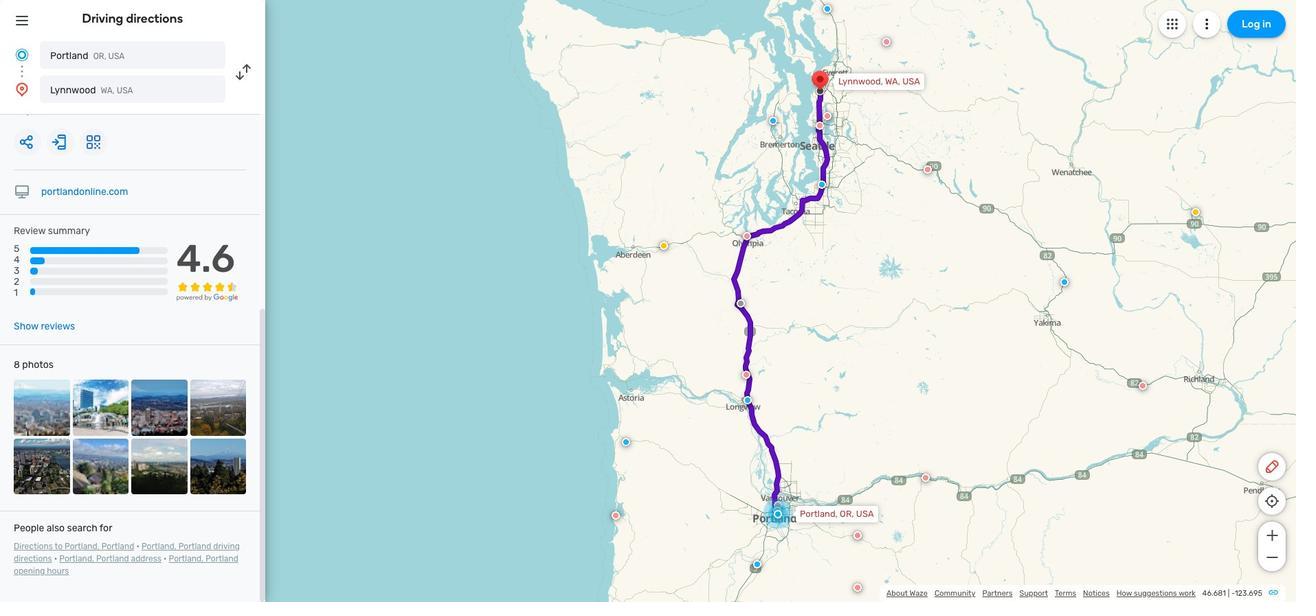 Task type: describe. For each thing, give the bounding box(es) containing it.
8 photos
[[14, 360, 53, 371]]

support link
[[1020, 590, 1048, 599]]

driving
[[82, 11, 123, 26]]

lynnwood, wa, usa
[[839, 76, 920, 87]]

8
[[14, 360, 20, 371]]

hazard image
[[1192, 208, 1200, 217]]

address
[[131, 555, 161, 564]]

portland for portland, portland opening hours
[[206, 555, 238, 564]]

2
[[14, 277, 19, 288]]

reviews
[[41, 321, 75, 333]]

terms link
[[1055, 590, 1076, 599]]

photos
[[22, 360, 53, 371]]

portland, portland address
[[59, 555, 161, 564]]

about waze link
[[887, 590, 928, 599]]

about waze community partners support terms notices how suggestions work 46.681 | -123.695
[[887, 590, 1263, 599]]

current location image
[[14, 47, 30, 63]]

terms
[[1055, 590, 1076, 599]]

image 6 of portland, portland image
[[73, 439, 129, 495]]

work
[[1179, 590, 1196, 599]]

about
[[887, 590, 908, 599]]

notices link
[[1083, 590, 1110, 599]]

portland, for portland, portland opening hours
[[169, 555, 204, 564]]

portlandonline.com
[[41, 186, 128, 198]]

show reviews
[[14, 321, 75, 333]]

portland, portland driving directions
[[14, 542, 240, 564]]

zoom out image
[[1264, 550, 1281, 566]]

image 1 of portland, portland image
[[14, 380, 70, 436]]

location image
[[14, 81, 30, 98]]

4
[[14, 254, 20, 266]]

0 vertical spatial directions
[[126, 11, 183, 26]]

police image
[[769, 117, 777, 125]]

portlandonline.com link
[[41, 186, 128, 198]]

0 horizontal spatial or,
[[14, 106, 29, 118]]

portland or, usa
[[50, 50, 125, 62]]

wa, for lynnwood
[[101, 86, 115, 96]]

portland, or, usa
[[800, 509, 874, 520]]

community
[[935, 590, 976, 599]]

-
[[1232, 590, 1235, 599]]

summary
[[48, 225, 90, 237]]

or, for portland
[[93, 52, 106, 61]]

image 7 of portland, portland image
[[131, 439, 187, 495]]

|
[[1228, 590, 1230, 599]]

directions to portland, portland link
[[14, 542, 134, 552]]

driving directions
[[82, 11, 183, 26]]



Task type: locate. For each thing, give the bounding box(es) containing it.
support
[[1020, 590, 1048, 599]]

portland for portland, portland address
[[96, 555, 129, 564]]

directions right driving
[[126, 11, 183, 26]]

wa, inside 'lynnwood wa, usa'
[[101, 86, 115, 96]]

review summary
[[14, 225, 90, 237]]

computer image
[[14, 184, 30, 201]]

portland, portland driving directions link
[[14, 542, 240, 564]]

for
[[100, 523, 112, 535]]

0 horizontal spatial wa,
[[101, 86, 115, 96]]

usa inside 'lynnwood wa, usa'
[[117, 86, 133, 96]]

partners link
[[983, 590, 1013, 599]]

or,
[[93, 52, 106, 61], [14, 106, 29, 118], [840, 509, 854, 520]]

2 vertical spatial or,
[[840, 509, 854, 520]]

partners
[[983, 590, 1013, 599]]

0 horizontal spatial directions
[[14, 555, 52, 564]]

waze
[[910, 590, 928, 599]]

2 horizontal spatial or,
[[840, 509, 854, 520]]

opening
[[14, 567, 45, 577]]

image 3 of portland, portland image
[[131, 380, 187, 436]]

notices
[[1083, 590, 1110, 599]]

portland, portland opening hours
[[14, 555, 238, 577]]

community link
[[935, 590, 976, 599]]

people
[[14, 523, 44, 535]]

show
[[14, 321, 38, 333]]

4.6
[[176, 237, 235, 282]]

review
[[14, 225, 46, 237]]

directions down directions
[[14, 555, 52, 564]]

road closed image
[[883, 38, 891, 46], [924, 166, 932, 174], [742, 371, 751, 379], [922, 474, 930, 483], [774, 502, 782, 510], [612, 512, 620, 520]]

search
[[67, 523, 97, 535]]

image 8 of portland, portland image
[[190, 439, 246, 495]]

image 5 of portland, portland image
[[14, 439, 70, 495]]

1 horizontal spatial directions
[[126, 11, 183, 26]]

zoom in image
[[1264, 528, 1281, 544]]

portland, inside portland, portland driving directions
[[142, 542, 176, 552]]

accident image
[[737, 300, 745, 308]]

or, usa
[[14, 106, 50, 118]]

usa for lynnwood,
[[903, 76, 920, 87]]

portland, for portland, portland driving directions
[[142, 542, 176, 552]]

1
[[14, 288, 18, 299]]

link image
[[1268, 588, 1279, 599]]

portland,
[[800, 509, 838, 520], [65, 542, 99, 552], [142, 542, 176, 552], [59, 555, 94, 564], [169, 555, 204, 564]]

usa inside portland or, usa
[[108, 52, 125, 61]]

wa, right lynnwood,
[[885, 76, 900, 87]]

usa for portland,
[[856, 509, 874, 520]]

usa
[[108, 52, 125, 61], [903, 76, 920, 87], [117, 86, 133, 96], [31, 106, 50, 118], [856, 509, 874, 520]]

portland, for portland, portland address
[[59, 555, 94, 564]]

wa,
[[885, 76, 900, 87], [101, 86, 115, 96]]

suggestions
[[1134, 590, 1177, 599]]

1 horizontal spatial or,
[[93, 52, 106, 61]]

hours
[[47, 567, 69, 577]]

portland
[[50, 50, 88, 62], [102, 542, 134, 552], [178, 542, 211, 552], [96, 555, 129, 564], [206, 555, 238, 564]]

1 horizontal spatial wa,
[[885, 76, 900, 87]]

road closed image
[[823, 112, 832, 120], [816, 122, 824, 130], [743, 232, 751, 241], [1139, 382, 1147, 390], [773, 507, 782, 516], [854, 532, 862, 540], [854, 584, 862, 592]]

123.695
[[1235, 590, 1263, 599]]

lynnwood
[[50, 85, 96, 96]]

portland inside portland, portland opening hours
[[206, 555, 238, 564]]

1 vertical spatial directions
[[14, 555, 52, 564]]

also
[[47, 523, 65, 535]]

usa for portland
[[108, 52, 125, 61]]

pencil image
[[1264, 459, 1281, 476]]

directions to portland, portland
[[14, 542, 134, 552]]

people also search for
[[14, 523, 112, 535]]

hazard image
[[660, 242, 668, 250]]

1 vertical spatial or,
[[14, 106, 29, 118]]

wa, for lynnwood,
[[885, 76, 900, 87]]

directions inside portland, portland driving directions
[[14, 555, 52, 564]]

wa, right lynnwood
[[101, 86, 115, 96]]

or, inside portland or, usa
[[93, 52, 106, 61]]

or, for portland,
[[840, 509, 854, 520]]

3
[[14, 266, 20, 277]]

image 2 of portland, portland image
[[73, 380, 129, 436]]

portland, portland opening hours link
[[14, 555, 238, 577]]

portland, portland address link
[[59, 555, 161, 564]]

how suggestions work link
[[1117, 590, 1196, 599]]

portland for portland, portland driving directions
[[178, 542, 211, 552]]

5 4 3 2 1
[[14, 243, 20, 299]]

directions
[[126, 11, 183, 26], [14, 555, 52, 564]]

police image
[[823, 5, 832, 13], [818, 181, 826, 189], [1061, 278, 1069, 287], [744, 397, 752, 405], [622, 439, 630, 447], [753, 561, 762, 569]]

usa for lynnwood
[[117, 86, 133, 96]]

lynnwood wa, usa
[[50, 85, 133, 96]]

lynnwood,
[[839, 76, 883, 87]]

portland inside portland, portland driving directions
[[178, 542, 211, 552]]

how
[[1117, 590, 1132, 599]]

0 vertical spatial or,
[[93, 52, 106, 61]]

portland, inside portland, portland opening hours
[[169, 555, 204, 564]]

directions
[[14, 542, 53, 552]]

to
[[55, 542, 63, 552]]

46.681
[[1203, 590, 1226, 599]]

image 4 of portland, portland image
[[190, 380, 246, 436]]

5
[[14, 243, 19, 255]]

driving
[[213, 542, 240, 552]]

portland, for portland, or, usa
[[800, 509, 838, 520]]



Task type: vqa. For each thing, say whether or not it's contained in the screenshot.
police image
yes



